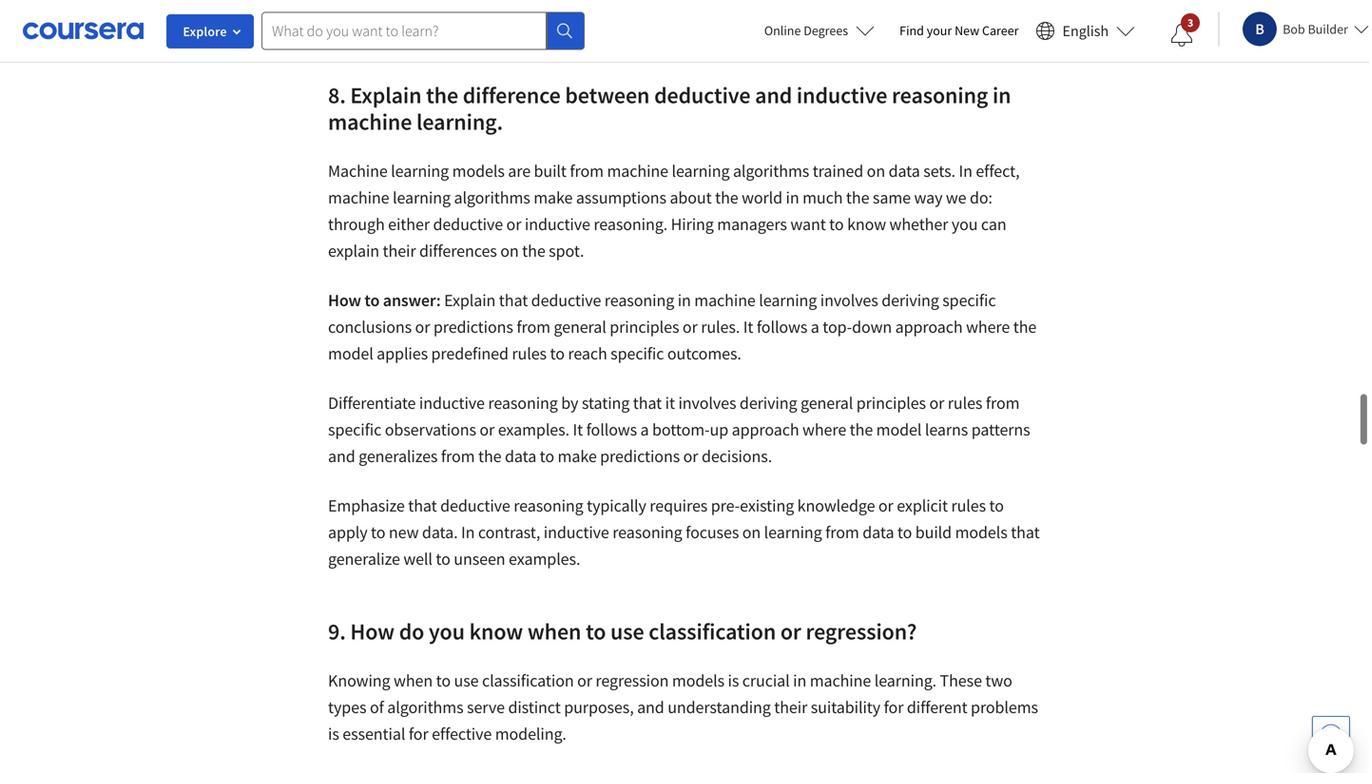Task type: vqa. For each thing, say whether or not it's contained in the screenshot.
the 'on' to the middle
yes



Task type: describe. For each thing, give the bounding box(es) containing it.
that inside "differentiate inductive reasoning by stating that it involves deriving general principles or rules from specific observations or examples. it follows a bottom-up approach where the model learns patterns and generalizes from the data to make predictions or decisions."
[[633, 392, 662, 414]]

models inside machine learning models are built from machine learning algorithms trained on data sets. in effect, machine learning algorithms make assumptions about the world in much the same way we do: through either deductive or inductive reasoning. hiring managers want to know whether you can explain their differences on the spot.
[[452, 160, 505, 182]]

two
[[986, 670, 1013, 691]]

0 vertical spatial specific
[[943, 290, 996, 311]]

3
[[1188, 15, 1194, 30]]

about
[[670, 187, 712, 208]]

regression
[[596, 670, 669, 691]]

pre-
[[711, 495, 740, 516]]

explicit
[[897, 495, 948, 516]]

unseen
[[454, 548, 506, 570]]

online degrees button
[[749, 10, 890, 51]]

knowledge
[[798, 495, 875, 516]]

0 vertical spatial algorithms
[[733, 160, 810, 182]]

principles inside the explain that deductive reasoning in machine learning involves deriving specific conclusions or predictions from general principles or rules. it follows a top-down approach where the model applies predefined rules to reach specific outcomes.
[[610, 316, 680, 338]]

help center image
[[1320, 724, 1343, 747]]

up
[[710, 419, 729, 440]]

to left build
[[898, 522, 912, 543]]

3 button
[[1156, 12, 1209, 58]]

deductive inside emphasize that deductive reasoning typically requires pre-existing knowledge or explicit rules to apply to new data. in contrast, inductive reasoning focuses on learning from data to build models that generalize well to unseen examples.
[[440, 495, 510, 516]]

from down observations
[[441, 445, 475, 467]]

explain
[[328, 240, 380, 261]]

understanding
[[668, 697, 771, 718]]

or up learns
[[930, 392, 945, 414]]

explain that deductive reasoning in machine learning involves deriving specific conclusions or predictions from general principles or rules. it follows a top-down approach where the model applies predefined rules to reach specific outcomes.
[[328, 290, 1037, 364]]

outcomes.
[[668, 343, 742, 364]]

new
[[389, 522, 419, 543]]

1 vertical spatial how
[[350, 617, 395, 646]]

reasoning up contrast,
[[514, 495, 584, 516]]

explain inside the explain that deductive reasoning in machine learning involves deriving specific conclusions or predictions from general principles or rules. it follows a top-down approach where the model applies predefined rules to reach specific outcomes.
[[444, 290, 496, 311]]

machine up assumptions
[[607, 160, 669, 182]]

sets.
[[924, 160, 956, 182]]

it for rules.
[[743, 316, 754, 338]]

how to answer:
[[328, 290, 444, 311]]

model for learns
[[877, 419, 922, 440]]

in inside machine learning models are built from machine learning algorithms trained on data sets. in effect, machine learning algorithms make assumptions about the world in much the same way we do: through either deductive or inductive reasoning. hiring managers want to know whether you can explain their differences on the spot.
[[959, 160, 973, 182]]

classification inside knowing when to use classification or regression models is crucial in machine learning. these two types of algorithms serve distinct purposes, and understanding their suitability for different problems is essential for effective modeling.
[[482, 670, 574, 691]]

much
[[803, 187, 843, 208]]

inductive inside machine learning models are built from machine learning algorithms trained on data sets. in effect, machine learning algorithms make assumptions about the world in much the same way we do: through either deductive or inductive reasoning. hiring managers want to know whether you can explain their differences on the spot.
[[525, 213, 590, 235]]

follows for that
[[586, 419, 637, 440]]

it
[[665, 392, 675, 414]]

1 vertical spatial on
[[501, 240, 519, 261]]

crucial
[[743, 670, 790, 691]]

want
[[791, 213, 826, 235]]

generalizes
[[359, 445, 438, 467]]

managers
[[717, 213, 787, 235]]

requires
[[650, 495, 708, 516]]

types
[[328, 697, 367, 718]]

differences
[[419, 240, 497, 261]]

english
[[1063, 21, 1109, 40]]

algorithms for machine
[[454, 187, 530, 208]]

differentiate
[[328, 392, 416, 414]]

down
[[852, 316, 892, 338]]

or up crucial at the right bottom of page
[[781, 617, 802, 646]]

data inside emphasize that deductive reasoning typically requires pre-existing knowledge or explicit rules to apply to new data. in contrast, inductive reasoning focuses on learning from data to build models that generalize well to unseen examples.
[[863, 522, 894, 543]]

9.
[[328, 617, 346, 646]]

approach for specific
[[896, 316, 963, 338]]

patterns
[[972, 419, 1031, 440]]

examples. inside emphasize that deductive reasoning typically requires pre-existing knowledge or explicit rules to apply to new data. in contrast, inductive reasoning focuses on learning from data to build models that generalize well to unseen examples.
[[509, 548, 581, 570]]

to inside the explain that deductive reasoning in machine learning involves deriving specific conclusions or predictions from general principles or rules. it follows a top-down approach where the model applies predefined rules to reach specific outcomes.
[[550, 343, 565, 364]]

inductive inside emphasize that deductive reasoning typically requires pre-existing knowledge or explicit rules to apply to new data. in contrast, inductive reasoning focuses on learning from data to build models that generalize well to unseen examples.
[[544, 522, 609, 543]]

assumptions
[[576, 187, 667, 208]]

generalize
[[328, 548, 400, 570]]

do
[[399, 617, 424, 646]]

on inside emphasize that deductive reasoning typically requires pre-existing knowledge or explicit rules to apply to new data. in contrast, inductive reasoning focuses on learning from data to build models that generalize well to unseen examples.
[[743, 522, 761, 543]]

modeling.
[[495, 723, 567, 745]]

effective
[[432, 723, 492, 745]]

built
[[534, 160, 567, 182]]

contrast,
[[478, 522, 540, 543]]

1 horizontal spatial specific
[[611, 343, 664, 364]]

typically
[[587, 495, 647, 516]]

effect,
[[976, 160, 1020, 182]]

way
[[915, 187, 943, 208]]

degrees
[[804, 22, 849, 39]]

knowing
[[328, 670, 390, 691]]

can
[[982, 213, 1007, 235]]

examples. inside "differentiate inductive reasoning by stating that it involves deriving general principles or rules from specific observations or examples. it follows a bottom-up approach where the model learns patterns and generalizes from the data to make predictions or decisions."
[[498, 419, 570, 440]]

8.
[[328, 81, 346, 109]]

regression?
[[806, 617, 917, 646]]

machine inside the 8. explain the difference between deductive and inductive reasoning in machine learning.
[[328, 107, 412, 136]]

to up regression
[[586, 617, 606, 646]]

or down bottom-
[[684, 445, 699, 467]]

show notifications image
[[1171, 24, 1194, 47]]

1 horizontal spatial is
[[728, 670, 739, 691]]

involves for up
[[679, 392, 737, 414]]

world
[[742, 187, 783, 208]]

in inside the 8. explain the difference between deductive and inductive reasoning in machine learning.
[[993, 81, 1012, 109]]

online
[[765, 22, 801, 39]]

problems
[[971, 697, 1039, 718]]

make inside "differentiate inductive reasoning by stating that it involves deriving general principles or rules from specific observations or examples. it follows a bottom-up approach where the model learns patterns and generalizes from the data to make predictions or decisions."
[[558, 445, 597, 467]]

predictions inside "differentiate inductive reasoning by stating that it involves deriving general principles or rules from specific observations or examples. it follows a bottom-up approach where the model learns patterns and generalizes from the data to make predictions or decisions."
[[600, 445, 680, 467]]

learns
[[925, 419, 968, 440]]

approach for general
[[732, 419, 799, 440]]

essential
[[343, 723, 406, 745]]

deductive inside the explain that deductive reasoning in machine learning involves deriving specific conclusions or predictions from general principles or rules. it follows a top-down approach where the model applies predefined rules to reach specific outcomes.
[[531, 290, 601, 311]]

rules inside "differentiate inductive reasoning by stating that it involves deriving general principles or rules from specific observations or examples. it follows a bottom-up approach where the model learns patterns and generalizes from the data to make predictions or decisions."
[[948, 392, 983, 414]]

answer:
[[383, 290, 441, 311]]

career
[[983, 22, 1019, 39]]

make inside machine learning models are built from machine learning algorithms trained on data sets. in effect, machine learning algorithms make assumptions about the world in much the same way we do: through either deductive or inductive reasoning. hiring managers want to know whether you can explain their differences on the spot.
[[534, 187, 573, 208]]

their inside knowing when to use classification or regression models is crucial in machine learning. these two types of algorithms serve distinct purposes, and understanding their suitability for different problems is essential for effective modeling.
[[774, 697, 808, 718]]

general inside "differentiate inductive reasoning by stating that it involves deriving general principles or rules from specific observations or examples. it follows a bottom-up approach where the model learns patterns and generalizes from the data to make predictions or decisions."
[[801, 392, 853, 414]]

to right well
[[436, 548, 451, 570]]

1 vertical spatial for
[[409, 723, 429, 745]]

difference
[[463, 81, 561, 109]]

models inside emphasize that deductive reasoning typically requires pre-existing knowledge or explicit rules to apply to new data. in contrast, inductive reasoning focuses on learning from data to build models that generalize well to unseen examples.
[[955, 522, 1008, 543]]

explore button
[[166, 14, 254, 49]]

8. explain the difference between deductive and inductive reasoning in machine learning.
[[328, 81, 1012, 136]]

deriving for general
[[740, 392, 798, 414]]

and inside "differentiate inductive reasoning by stating that it involves deriving general principles or rules from specific observations or examples. it follows a bottom-up approach where the model learns patterns and generalizes from the data to make predictions or decisions."
[[328, 445, 355, 467]]

it for examples.
[[573, 419, 583, 440]]

to up conclusions
[[365, 290, 380, 311]]

in inside knowing when to use classification or regression models is crucial in machine learning. these two types of algorithms serve distinct purposes, and understanding their suitability for different problems is essential for effective modeling.
[[793, 670, 807, 691]]

decisions.
[[702, 445, 772, 467]]

coursera image
[[23, 15, 144, 46]]

reasoning inside the explain that deductive reasoning in machine learning involves deriving specific conclusions or predictions from general principles or rules. it follows a top-down approach where the model applies predefined rules to reach specific outcomes.
[[605, 290, 675, 311]]

through
[[328, 213, 385, 235]]

where for general
[[803, 419, 847, 440]]

differentiate inductive reasoning by stating that it involves deriving general principles or rules from specific observations or examples. it follows a bottom-up approach where the model learns patterns and generalizes from the data to make predictions or decisions.
[[328, 392, 1031, 467]]

that inside the explain that deductive reasoning in machine learning involves deriving specific conclusions or predictions from general principles or rules. it follows a top-down approach where the model applies predefined rules to reach specific outcomes.
[[499, 290, 528, 311]]

know inside machine learning models are built from machine learning algorithms trained on data sets. in effect, machine learning algorithms make assumptions about the world in much the same way we do: through either deductive or inductive reasoning. hiring managers want to know whether you can explain their differences on the spot.
[[848, 213, 886, 235]]

in inside the explain that deductive reasoning in machine learning involves deriving specific conclusions or predictions from general principles or rules. it follows a top-down approach where the model applies predefined rules to reach specific outcomes.
[[678, 290, 691, 311]]

that right build
[[1011, 522, 1040, 543]]

do:
[[970, 187, 993, 208]]

same
[[873, 187, 911, 208]]

9. how do you know when to use classification or regression?
[[328, 617, 917, 646]]

reasoning inside "differentiate inductive reasoning by stating that it involves deriving general principles or rules from specific observations or examples. it follows a bottom-up approach where the model learns patterns and generalizes from the data to make predictions or decisions."
[[488, 392, 558, 414]]

or up "outcomes."
[[683, 316, 698, 338]]

of
[[370, 697, 384, 718]]

to left new
[[371, 522, 386, 543]]

new
[[955, 22, 980, 39]]

1 vertical spatial you
[[429, 617, 465, 646]]

english button
[[1029, 0, 1143, 62]]

explain inside the 8. explain the difference between deductive and inductive reasoning in machine learning.
[[350, 81, 422, 109]]

reach
[[568, 343, 607, 364]]

b
[[1256, 19, 1265, 39]]

emphasize
[[328, 495, 405, 516]]



Task type: locate. For each thing, give the bounding box(es) containing it.
from right built on the top of page
[[570, 160, 604, 182]]

stating
[[582, 392, 630, 414]]

algorithms for regression
[[387, 697, 464, 718]]

0 vertical spatial model
[[328, 343, 373, 364]]

1 vertical spatial and
[[328, 445, 355, 467]]

1 vertical spatial use
[[454, 670, 479, 691]]

emphasize that deductive reasoning typically requires pre-existing knowledge or explicit rules to apply to new data. in contrast, inductive reasoning focuses on learning from data to build models that generalize well to unseen examples.
[[328, 495, 1040, 570]]

machine up the rules.
[[695, 290, 756, 311]]

the inside the explain that deductive reasoning in machine learning involves deriving specific conclusions or predictions from general principles or rules. it follows a top-down approach where the model applies predefined rules to reach specific outcomes.
[[1014, 316, 1037, 338]]

model inside "differentiate inductive reasoning by stating that it involves deriving general principles or rules from specific observations or examples. it follows a bottom-up approach where the model learns patterns and generalizes from the data to make predictions or decisions."
[[877, 419, 922, 440]]

from down 'knowledge'
[[826, 522, 860, 543]]

involves inside the explain that deductive reasoning in machine learning involves deriving specific conclusions or predictions from general principles or rules. it follows a top-down approach where the model applies predefined rules to reach specific outcomes.
[[821, 290, 879, 311]]

0 vertical spatial on
[[867, 160, 886, 182]]

1 vertical spatial is
[[328, 723, 339, 745]]

where inside the explain that deductive reasoning in machine learning involves deriving specific conclusions or predictions from general principles or rules. it follows a top-down approach where the model applies predefined rules to reach specific outcomes.
[[966, 316, 1010, 338]]

specific down can
[[943, 290, 996, 311]]

model
[[328, 343, 373, 364], [877, 419, 922, 440]]

reasoning inside the 8. explain the difference between deductive and inductive reasoning in machine learning.
[[892, 81, 989, 109]]

0 horizontal spatial on
[[501, 240, 519, 261]]

find your new career
[[900, 22, 1019, 39]]

or right observations
[[480, 419, 495, 440]]

1 vertical spatial algorithms
[[454, 187, 530, 208]]

in down 'career'
[[993, 81, 1012, 109]]

examples. down the by
[[498, 419, 570, 440]]

to inside knowing when to use classification or regression models is crucial in machine learning. these two types of algorithms serve distinct purposes, and understanding their suitability for different problems is essential for effective modeling.
[[436, 670, 451, 691]]

None search field
[[262, 12, 585, 50]]

0 vertical spatial in
[[959, 160, 973, 182]]

knowing when to use classification or regression models is crucial in machine learning. these two types of algorithms serve distinct purposes, and understanding their suitability for different problems is essential for effective modeling.
[[328, 670, 1039, 745]]

follows for machine
[[757, 316, 808, 338]]

data.
[[422, 522, 458, 543]]

a for bottom-
[[641, 419, 649, 440]]

0 horizontal spatial a
[[641, 419, 649, 440]]

learning inside the explain that deductive reasoning in machine learning involves deriving specific conclusions or predictions from general principles or rules. it follows a top-down approach where the model applies predefined rules to reach specific outcomes.
[[759, 290, 817, 311]]

general inside the explain that deductive reasoning in machine learning involves deriving specific conclusions or predictions from general principles or rules. it follows a top-down approach where the model applies predefined rules to reach specific outcomes.
[[554, 316, 607, 338]]

inductive inside "differentiate inductive reasoning by stating that it involves deriving general principles or rules from specific observations or examples. it follows a bottom-up approach where the model learns patterns and generalizes from the data to make predictions or decisions."
[[419, 392, 485, 414]]

in inside emphasize that deductive reasoning typically requires pre-existing knowledge or explicit rules to apply to new data. in contrast, inductive reasoning focuses on learning from data to build models that generalize well to unseen examples.
[[461, 522, 475, 543]]

for left different
[[884, 697, 904, 718]]

and inside knowing when to use classification or regression models is crucial in machine learning. these two types of algorithms serve distinct purposes, and understanding their suitability for different problems is essential for effective modeling.
[[637, 697, 665, 718]]

0 horizontal spatial model
[[328, 343, 373, 364]]

deductive inside machine learning models are built from machine learning algorithms trained on data sets. in effect, machine learning algorithms make assumptions about the world in much the same way we do: through either deductive or inductive reasoning. hiring managers want to know whether you can explain their differences on the spot.
[[433, 213, 503, 235]]

inductive inside the 8. explain the difference between deductive and inductive reasoning in machine learning.
[[797, 81, 888, 109]]

0 horizontal spatial general
[[554, 316, 607, 338]]

or up purposes,
[[577, 670, 592, 691]]

1 horizontal spatial on
[[743, 522, 761, 543]]

0 horizontal spatial for
[[409, 723, 429, 745]]

rules left reach
[[512, 343, 547, 364]]

learning
[[391, 160, 449, 182], [672, 160, 730, 182], [393, 187, 451, 208], [759, 290, 817, 311], [764, 522, 822, 543]]

predictions up predefined
[[434, 316, 513, 338]]

0 vertical spatial know
[[848, 213, 886, 235]]

1 horizontal spatial explain
[[444, 290, 496, 311]]

on right differences
[[501, 240, 519, 261]]

examples. down contrast,
[[509, 548, 581, 570]]

explain
[[350, 81, 422, 109], [444, 290, 496, 311]]

for left the effective on the left
[[409, 723, 429, 745]]

general up reach
[[554, 316, 607, 338]]

suitability
[[811, 697, 881, 718]]

data inside machine learning models are built from machine learning algorithms trained on data sets. in effect, machine learning algorithms make assumptions about the world in much the same way we do: through either deductive or inductive reasoning. hiring managers want to know whether you can explain their differences on the spot.
[[889, 160, 920, 182]]

a inside "differentiate inductive reasoning by stating that it involves deriving general principles or rules from specific observations or examples. it follows a bottom-up approach where the model learns patterns and generalizes from the data to make predictions or decisions."
[[641, 419, 649, 440]]

models right build
[[955, 522, 1008, 543]]

whether
[[890, 213, 949, 235]]

it down the by
[[573, 419, 583, 440]]

deductive inside the 8. explain the difference between deductive and inductive reasoning in machine learning.
[[654, 81, 751, 109]]

deductive up contrast,
[[440, 495, 510, 516]]

approach inside the explain that deductive reasoning in machine learning involves deriving specific conclusions or predictions from general principles or rules. it follows a top-down approach where the model applies predefined rules to reach specific outcomes.
[[896, 316, 963, 338]]

0 vertical spatial predictions
[[434, 316, 513, 338]]

reasoning
[[892, 81, 989, 109], [605, 290, 675, 311], [488, 392, 558, 414], [514, 495, 584, 516], [613, 522, 683, 543]]

involves inside "differentiate inductive reasoning by stating that it involves deriving general principles or rules from specific observations or examples. it follows a bottom-up approach where the model learns patterns and generalizes from the data to make predictions or decisions."
[[679, 392, 737, 414]]

1 vertical spatial involves
[[679, 392, 737, 414]]

learning inside emphasize that deductive reasoning typically requires pre-existing knowledge or explicit rules to apply to new data. in contrast, inductive reasoning focuses on learning from data to build models that generalize well to unseen examples.
[[764, 522, 822, 543]]

1 horizontal spatial their
[[774, 697, 808, 718]]

the inside the 8. explain the difference between deductive and inductive reasoning in machine learning.
[[426, 81, 458, 109]]

from down the "spot."
[[517, 316, 551, 338]]

on up same
[[867, 160, 886, 182]]

1 vertical spatial a
[[641, 419, 649, 440]]

2 vertical spatial on
[[743, 522, 761, 543]]

to inside "differentiate inductive reasoning by stating that it involves deriving general principles or rules from specific observations or examples. it follows a bottom-up approach where the model learns patterns and generalizes from the data to make predictions or decisions."
[[540, 445, 555, 467]]

make down the by
[[558, 445, 597, 467]]

bob
[[1283, 20, 1306, 38]]

their down crucial at the right bottom of page
[[774, 697, 808, 718]]

explore
[[183, 23, 227, 40]]

in left much
[[786, 187, 800, 208]]

use
[[611, 617, 644, 646], [454, 670, 479, 691]]

1 vertical spatial predictions
[[600, 445, 680, 467]]

a inside the explain that deductive reasoning in machine learning involves deriving specific conclusions or predictions from general principles or rules. it follows a top-down approach where the model applies predefined rules to reach specific outcomes.
[[811, 316, 820, 338]]

learning. inside knowing when to use classification or regression models is crucial in machine learning. these two types of algorithms serve distinct purposes, and understanding their suitability for different problems is essential for effective modeling.
[[875, 670, 937, 691]]

in right 'data.'
[[461, 522, 475, 543]]

explain right 8.
[[350, 81, 422, 109]]

where for specific
[[966, 316, 1010, 338]]

What do you want to learn? text field
[[262, 12, 547, 50]]

0 vertical spatial use
[[611, 617, 644, 646]]

explain down differences
[[444, 290, 496, 311]]

their
[[383, 240, 416, 261], [774, 697, 808, 718]]

general down top-
[[801, 392, 853, 414]]

it
[[743, 316, 754, 338], [573, 419, 583, 440]]

that up 'data.'
[[408, 495, 437, 516]]

0 horizontal spatial use
[[454, 670, 479, 691]]

or down "answer:"
[[415, 316, 430, 338]]

you inside machine learning models are built from machine learning algorithms trained on data sets. in effect, machine learning algorithms make assumptions about the world in much the same way we do: through either deductive or inductive reasoning. hiring managers want to know whether you can explain their differences on the spot.
[[952, 213, 978, 235]]

that up predefined
[[499, 290, 528, 311]]

0 vertical spatial you
[[952, 213, 978, 235]]

deductive up differences
[[433, 213, 503, 235]]

from inside emphasize that deductive reasoning typically requires pre-existing knowledge or explicit rules to apply to new data. in contrast, inductive reasoning focuses on learning from data to build models that generalize well to unseen examples.
[[826, 522, 860, 543]]

use up serve
[[454, 670, 479, 691]]

or down are
[[507, 213, 522, 235]]

1 horizontal spatial where
[[966, 316, 1010, 338]]

by
[[561, 392, 579, 414]]

learning. inside the 8. explain the difference between deductive and inductive reasoning in machine learning.
[[417, 107, 503, 136]]

model inside the explain that deductive reasoning in machine learning involves deriving specific conclusions or predictions from general principles or rules. it follows a top-down approach where the model applies predefined rules to reach specific outcomes.
[[328, 343, 373, 364]]

or inside machine learning models are built from machine learning algorithms trained on data sets. in effect, machine learning algorithms make assumptions about the world in much the same way we do: through either deductive or inductive reasoning. hiring managers want to know whether you can explain their differences on the spot.
[[507, 213, 522, 235]]

deriving for specific
[[882, 290, 939, 311]]

0 vertical spatial for
[[884, 697, 904, 718]]

0 horizontal spatial principles
[[610, 316, 680, 338]]

from inside the explain that deductive reasoning in machine learning involves deriving specific conclusions or predictions from general principles or rules. it follows a top-down approach where the model applies predefined rules to reach specific outcomes.
[[517, 316, 551, 338]]

for
[[884, 697, 904, 718], [409, 723, 429, 745]]

bob builder
[[1283, 20, 1349, 38]]

rules up learns
[[948, 392, 983, 414]]

models up the understanding
[[672, 670, 725, 691]]

0 horizontal spatial in
[[461, 522, 475, 543]]

involves
[[821, 290, 879, 311], [679, 392, 737, 414]]

and
[[755, 81, 793, 109], [328, 445, 355, 467], [637, 697, 665, 718]]

apply
[[328, 522, 368, 543]]

0 vertical spatial principles
[[610, 316, 680, 338]]

1 horizontal spatial a
[[811, 316, 820, 338]]

deriving inside "differentiate inductive reasoning by stating that it involves deriving general principles or rules from specific observations or examples. it follows a bottom-up approach where the model learns patterns and generalizes from the data to make predictions or decisions."
[[740, 392, 798, 414]]

0 vertical spatial general
[[554, 316, 607, 338]]

classification up crucial at the right bottom of page
[[649, 617, 776, 646]]

0 vertical spatial explain
[[350, 81, 422, 109]]

well
[[404, 548, 433, 570]]

you down we on the right top of the page
[[952, 213, 978, 235]]

machine
[[328, 160, 388, 182]]

in up "outcomes."
[[678, 290, 691, 311]]

0 vertical spatial rules
[[512, 343, 547, 364]]

reasoning up reach
[[605, 290, 675, 311]]

data inside "differentiate inductive reasoning by stating that it involves deriving general principles or rules from specific observations or examples. it follows a bottom-up approach where the model learns patterns and generalizes from the data to make predictions or decisions."
[[505, 445, 537, 467]]

1 horizontal spatial use
[[611, 617, 644, 646]]

to up the effective on the left
[[436, 670, 451, 691]]

machine
[[328, 107, 412, 136], [607, 160, 669, 182], [328, 187, 389, 208], [695, 290, 756, 311], [810, 670, 871, 691]]

algorithms up world
[[733, 160, 810, 182]]

deriving up decisions.
[[740, 392, 798, 414]]

1 horizontal spatial and
[[637, 697, 665, 718]]

or left explicit
[[879, 495, 894, 516]]

2 vertical spatial specific
[[328, 419, 382, 440]]

rules inside the explain that deductive reasoning in machine learning involves deriving specific conclusions or predictions from general principles or rules. it follows a top-down approach where the model applies predefined rules to reach specific outcomes.
[[512, 343, 547, 364]]

or inside emphasize that deductive reasoning typically requires pre-existing knowledge or explicit rules to apply to new data. in contrast, inductive reasoning focuses on learning from data to build models that generalize well to unseen examples.
[[879, 495, 894, 516]]

2 horizontal spatial specific
[[943, 290, 996, 311]]

examples.
[[498, 419, 570, 440], [509, 548, 581, 570]]

1 vertical spatial data
[[505, 445, 537, 467]]

know
[[848, 213, 886, 235], [469, 617, 523, 646]]

0 vertical spatial follows
[[757, 316, 808, 338]]

rules up build
[[952, 495, 986, 516]]

1 horizontal spatial involves
[[821, 290, 879, 311]]

model left learns
[[877, 419, 922, 440]]

how up conclusions
[[328, 290, 361, 311]]

1 horizontal spatial it
[[743, 316, 754, 338]]

1 vertical spatial know
[[469, 617, 523, 646]]

specific down differentiate
[[328, 419, 382, 440]]

1 horizontal spatial when
[[528, 617, 582, 646]]

a
[[811, 316, 820, 338], [641, 419, 649, 440]]

2 horizontal spatial and
[[755, 81, 793, 109]]

1 vertical spatial when
[[394, 670, 433, 691]]

approach inside "differentiate inductive reasoning by stating that it involves deriving general principles or rules from specific observations or examples. it follows a bottom-up approach where the model learns patterns and generalizes from the data to make predictions or decisions."
[[732, 419, 799, 440]]

1 horizontal spatial for
[[884, 697, 904, 718]]

and down regression
[[637, 697, 665, 718]]

algorithms inside knowing when to use classification or regression models is crucial in machine learning. these two types of algorithms serve distinct purposes, and understanding their suitability for different problems is essential for effective modeling.
[[387, 697, 464, 718]]

inductive
[[797, 81, 888, 109], [525, 213, 590, 235], [419, 392, 485, 414], [544, 522, 609, 543]]

principles
[[610, 316, 680, 338], [857, 392, 926, 414]]

to inside machine learning models are built from machine learning algorithms trained on data sets. in effect, machine learning algorithms make assumptions about the world in much the same way we do: through either deductive or inductive reasoning. hiring managers want to know whether you can explain their differences on the spot.
[[830, 213, 844, 235]]

follows inside "differentiate inductive reasoning by stating that it involves deriving general principles or rules from specific observations or examples. it follows a bottom-up approach where the model learns patterns and generalizes from the data to make predictions or decisions."
[[586, 419, 637, 440]]

to left reach
[[550, 343, 565, 364]]

are
[[508, 160, 531, 182]]

make down built on the top of page
[[534, 187, 573, 208]]

general
[[554, 316, 607, 338], [801, 392, 853, 414]]

rules
[[512, 343, 547, 364], [948, 392, 983, 414], [952, 495, 986, 516]]

a for top-
[[811, 316, 820, 338]]

0 vertical spatial and
[[755, 81, 793, 109]]

0 horizontal spatial classification
[[482, 670, 574, 691]]

where inside "differentiate inductive reasoning by stating that it involves deriving general principles or rules from specific observations or examples. it follows a bottom-up approach where the model learns patterns and generalizes from the data to make predictions or decisions."
[[803, 419, 847, 440]]

deductive down the "spot."
[[531, 290, 601, 311]]

and up the emphasize
[[328, 445, 355, 467]]

1 horizontal spatial predictions
[[600, 445, 680, 467]]

data up same
[[889, 160, 920, 182]]

is
[[728, 670, 739, 691], [328, 723, 339, 745]]

follows
[[757, 316, 808, 338], [586, 419, 637, 440]]

you
[[952, 213, 978, 235], [429, 617, 465, 646]]

when inside knowing when to use classification or regression models is crucial in machine learning. these two types of algorithms serve distinct purposes, and understanding their suitability for different problems is essential for effective modeling.
[[394, 670, 433, 691]]

0 horizontal spatial when
[[394, 670, 433, 691]]

observations
[[385, 419, 476, 440]]

machine inside knowing when to use classification or regression models is crucial in machine learning. these two types of algorithms serve distinct purposes, and understanding their suitability for different problems is essential for effective modeling.
[[810, 670, 871, 691]]

data up contrast,
[[505, 445, 537, 467]]

1 vertical spatial general
[[801, 392, 853, 414]]

0 horizontal spatial models
[[452, 160, 505, 182]]

inductive down degrees
[[797, 81, 888, 109]]

1 horizontal spatial principles
[[857, 392, 926, 414]]

builder
[[1308, 20, 1349, 38]]

you right the do
[[429, 617, 465, 646]]

your
[[927, 22, 952, 39]]

0 vertical spatial learning.
[[417, 107, 503, 136]]

rules.
[[701, 316, 740, 338]]

1 horizontal spatial classification
[[649, 617, 776, 646]]

when up distinct
[[528, 617, 582, 646]]

1 vertical spatial model
[[877, 419, 922, 440]]

to up contrast,
[[540, 445, 555, 467]]

their inside machine learning models are built from machine learning algorithms trained on data sets. in effect, machine learning algorithms make assumptions about the world in much the same way we do: through either deductive or inductive reasoning. hiring managers want to know whether you can explain their differences on the spot.
[[383, 240, 416, 261]]

different
[[907, 697, 968, 718]]

0 vertical spatial involves
[[821, 290, 879, 311]]

2 vertical spatial data
[[863, 522, 894, 543]]

principles up "outcomes."
[[610, 316, 680, 338]]

0 vertical spatial is
[[728, 670, 739, 691]]

machine up suitability
[[810, 670, 871, 691]]

model for applies
[[328, 343, 373, 364]]

how right '9.'
[[350, 617, 395, 646]]

and inside the 8. explain the difference between deductive and inductive reasoning in machine learning.
[[755, 81, 793, 109]]

follows inside the explain that deductive reasoning in machine learning involves deriving specific conclusions or predictions from general principles or rules. it follows a top-down approach where the model applies predefined rules to reach specific outcomes.
[[757, 316, 808, 338]]

0 vertical spatial deriving
[[882, 290, 939, 311]]

predictions down bottom-
[[600, 445, 680, 467]]

2 vertical spatial and
[[637, 697, 665, 718]]

1 vertical spatial learning.
[[875, 670, 937, 691]]

1 horizontal spatial general
[[801, 392, 853, 414]]

from up patterns
[[986, 392, 1020, 414]]

0 horizontal spatial explain
[[350, 81, 422, 109]]

existing
[[740, 495, 794, 516]]

rules inside emphasize that deductive reasoning typically requires pre-existing knowledge or explicit rules to apply to new data. in contrast, inductive reasoning focuses on learning from data to build models that generalize well to unseen examples.
[[952, 495, 986, 516]]

bottom-
[[652, 419, 710, 440]]

data down 'knowledge'
[[863, 522, 894, 543]]

models left are
[[452, 160, 505, 182]]

2 vertical spatial rules
[[952, 495, 986, 516]]

0 vertical spatial where
[[966, 316, 1010, 338]]

models inside knowing when to use classification or regression models is crucial in machine learning. these two types of algorithms serve distinct purposes, and understanding their suitability for different problems is essential for effective modeling.
[[672, 670, 725, 691]]

trained
[[813, 160, 864, 182]]

from inside machine learning models are built from machine learning algorithms trained on data sets. in effect, machine learning algorithms make assumptions about the world in much the same way we do: through either deductive or inductive reasoning. hiring managers want to know whether you can explain their differences on the spot.
[[570, 160, 604, 182]]

1 vertical spatial explain
[[444, 290, 496, 311]]

the
[[426, 81, 458, 109], [715, 187, 739, 208], [846, 187, 870, 208], [522, 240, 546, 261], [1014, 316, 1037, 338], [850, 419, 873, 440], [478, 445, 502, 467]]

1 vertical spatial examples.
[[509, 548, 581, 570]]

classification up distinct
[[482, 670, 574, 691]]

from
[[570, 160, 604, 182], [517, 316, 551, 338], [986, 392, 1020, 414], [441, 445, 475, 467], [826, 522, 860, 543]]

conclusions
[[328, 316, 412, 338]]

0 vertical spatial how
[[328, 290, 361, 311]]

deductive right the between at top
[[654, 81, 751, 109]]

0 horizontal spatial learning.
[[417, 107, 503, 136]]

0 horizontal spatial specific
[[328, 419, 382, 440]]

0 vertical spatial a
[[811, 316, 820, 338]]

0 vertical spatial make
[[534, 187, 573, 208]]

serve
[[467, 697, 505, 718]]

1 horizontal spatial deriving
[[882, 290, 939, 311]]

to right explicit
[[990, 495, 1004, 516]]

1 vertical spatial deriving
[[740, 392, 798, 414]]

when
[[528, 617, 582, 646], [394, 670, 433, 691]]

1 horizontal spatial know
[[848, 213, 886, 235]]

1 vertical spatial in
[[461, 522, 475, 543]]

find your new career link
[[890, 19, 1029, 43]]

or
[[507, 213, 522, 235], [415, 316, 430, 338], [683, 316, 698, 338], [930, 392, 945, 414], [480, 419, 495, 440], [684, 445, 699, 467], [879, 495, 894, 516], [781, 617, 802, 646], [577, 670, 592, 691]]

0 horizontal spatial is
[[328, 723, 339, 745]]

machine learning models are built from machine learning algorithms trained on data sets. in effect, machine learning algorithms make assumptions about the world in much the same way we do: through either deductive or inductive reasoning. hiring managers want to know whether you can explain their differences on the spot.
[[328, 160, 1020, 261]]

0 horizontal spatial approach
[[732, 419, 799, 440]]

and down online
[[755, 81, 793, 109]]

1 vertical spatial specific
[[611, 343, 664, 364]]

reasoning down typically
[[613, 522, 683, 543]]

1 vertical spatial approach
[[732, 419, 799, 440]]

0 vertical spatial when
[[528, 617, 582, 646]]

0 vertical spatial data
[[889, 160, 920, 182]]

use inside knowing when to use classification or regression models is crucial in machine learning. these two types of algorithms serve distinct purposes, and understanding their suitability for different problems is essential for effective modeling.
[[454, 670, 479, 691]]

1 horizontal spatial learning.
[[875, 670, 937, 691]]

in right crucial at the right bottom of page
[[793, 670, 807, 691]]

hiring
[[671, 213, 714, 235]]

we
[[946, 187, 967, 208]]

make
[[534, 187, 573, 208], [558, 445, 597, 467]]

in inside machine learning models are built from machine learning algorithms trained on data sets. in effect, machine learning algorithms make assumptions about the world in much the same way we do: through either deductive or inductive reasoning. hiring managers want to know whether you can explain their differences on the spot.
[[786, 187, 800, 208]]

it inside "differentiate inductive reasoning by stating that it involves deriving general principles or rules from specific observations or examples. it follows a bottom-up approach where the model learns patterns and generalizes from the data to make predictions or decisions."
[[573, 419, 583, 440]]

1 horizontal spatial models
[[672, 670, 725, 691]]

involves for down
[[821, 290, 879, 311]]

0 horizontal spatial predictions
[[434, 316, 513, 338]]

0 horizontal spatial deriving
[[740, 392, 798, 414]]

model down conclusions
[[328, 343, 373, 364]]

to right want
[[830, 213, 844, 235]]

it right the rules.
[[743, 316, 754, 338]]

machine down machine
[[328, 187, 389, 208]]

specific inside "differentiate inductive reasoning by stating that it involves deriving general principles or rules from specific observations or examples. it follows a bottom-up approach where the model learns patterns and generalizes from the data to make predictions or decisions."
[[328, 419, 382, 440]]

between
[[565, 81, 650, 109]]

machine inside the explain that deductive reasoning in machine learning involves deriving specific conclusions or predictions from general principles or rules. it follows a top-down approach where the model applies predefined rules to reach specific outcomes.
[[695, 290, 756, 311]]

involves up up
[[679, 392, 737, 414]]

know down same
[[848, 213, 886, 235]]

0 horizontal spatial know
[[469, 617, 523, 646]]

in right sets.
[[959, 160, 973, 182]]

build
[[916, 522, 952, 543]]

0 horizontal spatial and
[[328, 445, 355, 467]]

their down either
[[383, 240, 416, 261]]

predefined
[[431, 343, 509, 364]]

principles inside "differentiate inductive reasoning by stating that it involves deriving general principles or rules from specific observations or examples. it follows a bottom-up approach where the model learns patterns and generalizes from the data to make predictions or decisions."
[[857, 392, 926, 414]]

it inside the explain that deductive reasoning in machine learning involves deriving specific conclusions or predictions from general principles or rules. it follows a top-down approach where the model applies predefined rules to reach specific outcomes.
[[743, 316, 754, 338]]

0 horizontal spatial where
[[803, 419, 847, 440]]

1 horizontal spatial in
[[959, 160, 973, 182]]

or inside knowing when to use classification or regression models is crucial in machine learning. these two types of algorithms serve distinct purposes, and understanding their suitability for different problems is essential for effective modeling.
[[577, 670, 592, 691]]

follows down stating
[[586, 419, 637, 440]]

machine up machine
[[328, 107, 412, 136]]

top-
[[823, 316, 852, 338]]

deriving inside the explain that deductive reasoning in machine learning involves deriving specific conclusions or predictions from general principles or rules. it follows a top-down approach where the model applies predefined rules to reach specific outcomes.
[[882, 290, 939, 311]]

1 vertical spatial follows
[[586, 419, 637, 440]]

approach right down
[[896, 316, 963, 338]]

specific
[[943, 290, 996, 311], [611, 343, 664, 364], [328, 419, 382, 440]]

use up regression
[[611, 617, 644, 646]]

1 horizontal spatial you
[[952, 213, 978, 235]]

approach up decisions.
[[732, 419, 799, 440]]

0 vertical spatial approach
[[896, 316, 963, 338]]

focuses
[[686, 522, 739, 543]]

to
[[830, 213, 844, 235], [365, 290, 380, 311], [550, 343, 565, 364], [540, 445, 555, 467], [990, 495, 1004, 516], [371, 522, 386, 543], [898, 522, 912, 543], [436, 548, 451, 570], [586, 617, 606, 646], [436, 670, 451, 691]]

algorithms up the effective on the left
[[387, 697, 464, 718]]

involves up top-
[[821, 290, 879, 311]]

predictions inside the explain that deductive reasoning in machine learning involves deriving specific conclusions or predictions from general principles or rules. it follows a top-down approach where the model applies predefined rules to reach specific outcomes.
[[434, 316, 513, 338]]

find
[[900, 22, 924, 39]]

inductive up observations
[[419, 392, 485, 414]]

0 horizontal spatial their
[[383, 240, 416, 261]]

follows left top-
[[757, 316, 808, 338]]

distinct
[[508, 697, 561, 718]]

a left top-
[[811, 316, 820, 338]]



